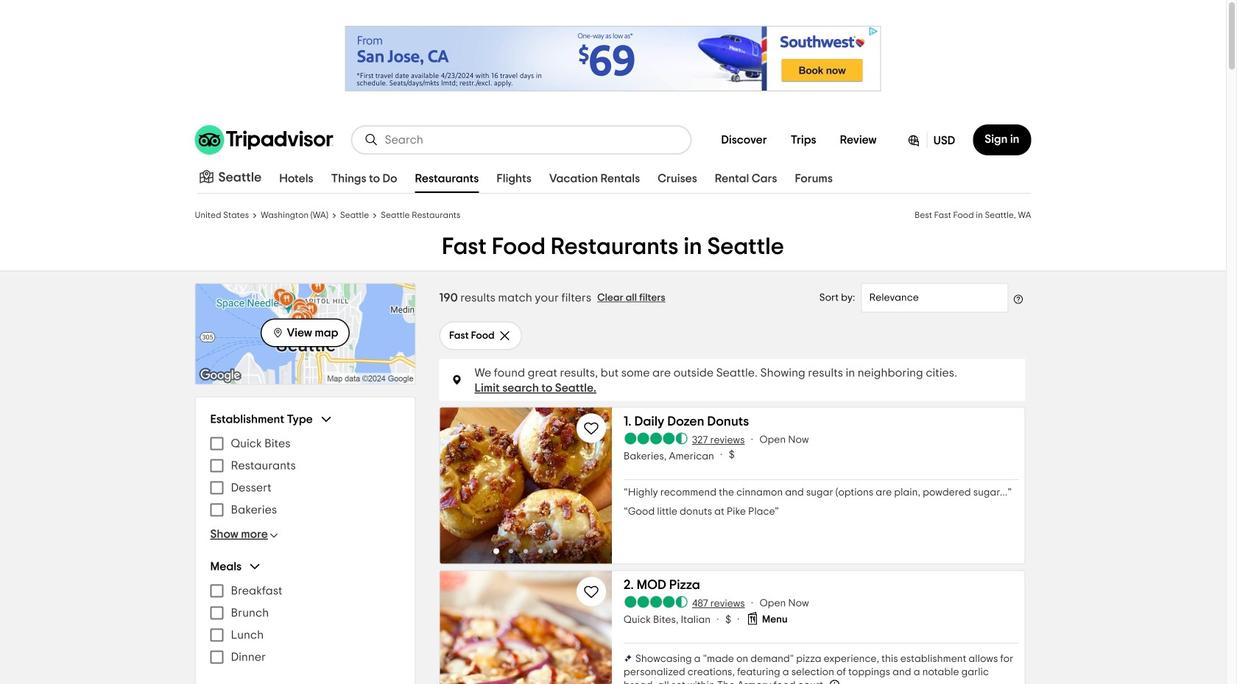 Task type: vqa. For each thing, say whether or not it's contained in the screenshot.
bottom menu
yes



Task type: locate. For each thing, give the bounding box(es) containing it.
group
[[210, 412, 400, 542], [210, 559, 400, 668]]

1 menu from the top
[[210, 433, 400, 521]]

None search field
[[352, 127, 690, 153]]

tab list
[[177, 162, 1014, 196]]

advertisement element
[[345, 26, 881, 92]]

save to a trip image
[[582, 419, 600, 437]]

0 vertical spatial group
[[210, 412, 400, 542]]

menu
[[210, 433, 400, 521], [210, 580, 400, 668]]

1 vertical spatial menu
[[210, 580, 400, 668]]

1 group from the top
[[210, 412, 400, 542]]

carousel of images figure
[[440, 408, 612, 564]]

1 vertical spatial group
[[210, 559, 400, 668]]

Search search field
[[385, 133, 678, 147]]

0 vertical spatial menu
[[210, 433, 400, 521]]

the caspian image
[[440, 571, 612, 684]]



Task type: describe. For each thing, give the bounding box(es) containing it.
search image
[[364, 133, 379, 147]]

save to a trip image
[[582, 583, 600, 601]]

2 menu from the top
[[210, 580, 400, 668]]

2 group from the top
[[210, 559, 400, 668]]

tripadvisor image
[[195, 125, 333, 155]]



